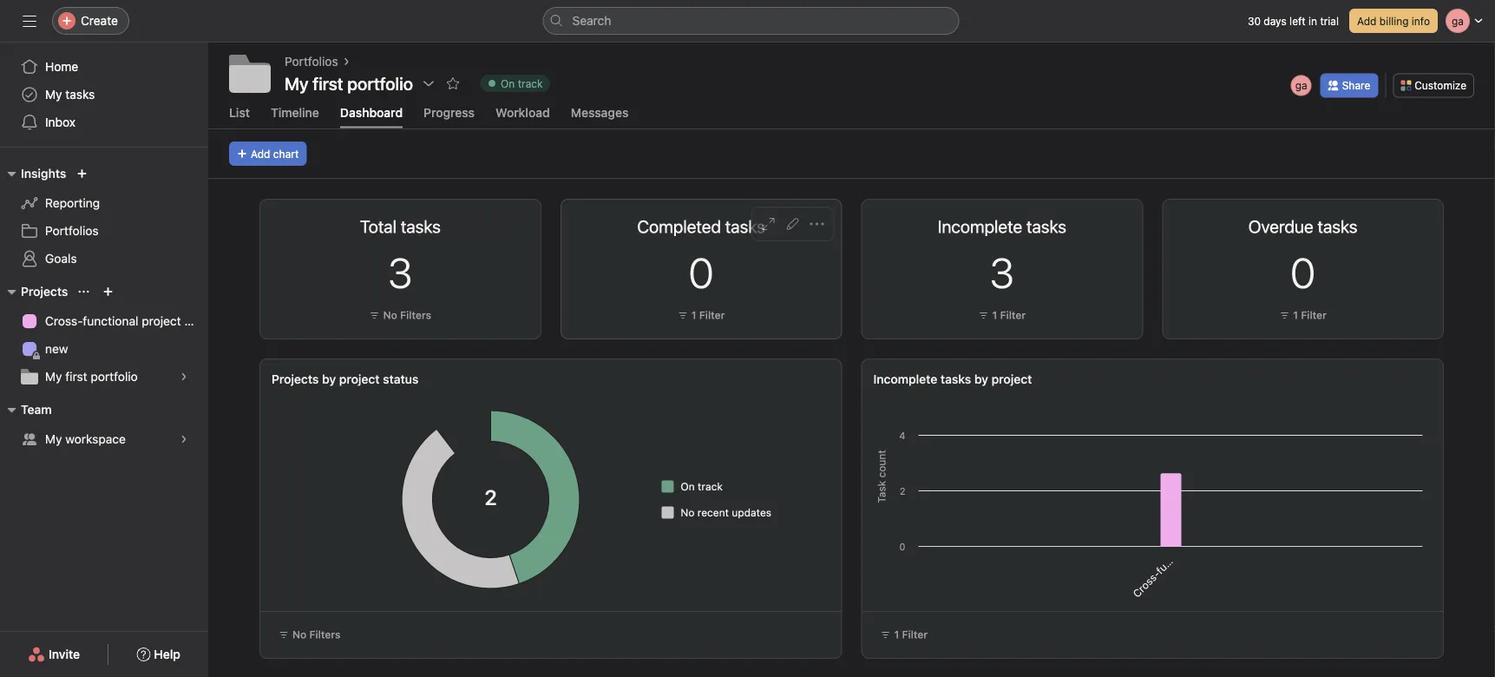 Task type: vqa. For each thing, say whether or not it's contained in the screenshot.
the invite
yes



Task type: locate. For each thing, give the bounding box(es) containing it.
0 button
[[689, 248, 714, 297], [1291, 248, 1316, 297]]

projects for projects
[[21, 284, 68, 299]]

add left chart
[[251, 147, 270, 160]]

0 button down overdue tasks
[[1291, 248, 1316, 297]]

view chart image
[[762, 217, 776, 231], [1063, 217, 1077, 231]]

0 vertical spatial no filters button
[[365, 306, 436, 324]]

track up recent
[[698, 480, 723, 493]]

on up workload
[[501, 77, 515, 89]]

portfolios inside insights element
[[45, 224, 99, 238]]

1 filter button
[[674, 306, 730, 324], [975, 306, 1031, 324], [1276, 306, 1332, 324], [873, 622, 936, 647]]

1 vertical spatial tasks
[[941, 372, 972, 386]]

2 3 from the left
[[991, 248, 1015, 297]]

portfolios up my first portfolio at the top
[[285, 54, 338, 69]]

0 horizontal spatial on track
[[501, 77, 543, 89]]

workload
[[496, 105, 550, 119]]

new project or portfolio image
[[103, 287, 113, 297]]

my inside teams element
[[45, 432, 62, 446]]

1 horizontal spatial 0
[[1291, 248, 1316, 297]]

0 vertical spatial no filters
[[383, 309, 432, 321]]

on track inside popup button
[[501, 77, 543, 89]]

inbox
[[45, 115, 76, 129]]

0 horizontal spatial 3
[[388, 248, 413, 297]]

projects left by
[[272, 372, 319, 386]]

my inside global 'element'
[[45, 87, 62, 102]]

share button
[[1321, 73, 1379, 98]]

create
[[81, 13, 118, 28]]

portfolios link
[[285, 52, 338, 71], [10, 217, 198, 245]]

0 horizontal spatial portfolios
[[45, 224, 99, 238]]

0 for overdue tasks
[[1291, 248, 1316, 297]]

more actions image right edit chart image
[[509, 217, 523, 231]]

track up workload
[[518, 77, 543, 89]]

see details, my workspace image
[[179, 434, 189, 445]]

1 horizontal spatial projects
[[272, 372, 319, 386]]

on
[[501, 77, 515, 89], [681, 480, 695, 493]]

updates
[[732, 506, 772, 519]]

0 vertical spatial on track
[[501, 77, 543, 89]]

1 vertical spatial projects
[[272, 372, 319, 386]]

0 vertical spatial portfolios link
[[285, 52, 338, 71]]

0
[[689, 248, 714, 297], [1291, 248, 1316, 297]]

my left first
[[45, 369, 62, 384]]

my down team
[[45, 432, 62, 446]]

3 down incomplete tasks
[[991, 248, 1015, 297]]

1 0 button from the left
[[689, 248, 714, 297]]

more actions image right edit chart icon
[[810, 217, 824, 231]]

projects by project status
[[272, 372, 419, 386]]

1 horizontal spatial portfolios link
[[285, 52, 338, 71]]

customize button
[[1394, 73, 1475, 98]]

plan
[[184, 314, 208, 328]]

incomplete tasks by project
[[874, 372, 1033, 386]]

1 horizontal spatial tasks
[[941, 372, 972, 386]]

0 horizontal spatial 0
[[689, 248, 714, 297]]

projects inside dropdown button
[[21, 284, 68, 299]]

tasks inside global 'element'
[[65, 87, 95, 102]]

show options, current sort, top image
[[78, 287, 89, 297]]

0 horizontal spatial 0 button
[[689, 248, 714, 297]]

cross-functional project plan link
[[10, 307, 208, 335]]

0 horizontal spatial on
[[501, 77, 515, 89]]

portfolios link up my first portfolio at the top
[[285, 52, 338, 71]]

help button
[[125, 639, 192, 670]]

team
[[21, 402, 52, 417]]

1 3 from the left
[[388, 248, 413, 297]]

3 down total tasks on the left of the page
[[388, 248, 413, 297]]

filters
[[400, 309, 432, 321], [310, 628, 341, 641]]

1 vertical spatial portfolios
[[45, 224, 99, 238]]

projects
[[21, 284, 68, 299], [272, 372, 319, 386]]

tasks down home
[[65, 87, 95, 102]]

my first portfolio
[[45, 369, 138, 384]]

projects for projects by project status
[[272, 372, 319, 386]]

edit chart image
[[786, 217, 800, 231]]

0 horizontal spatial projects
[[21, 284, 68, 299]]

list link
[[229, 105, 250, 128]]

2 more actions image from the left
[[810, 217, 824, 231]]

1 vertical spatial track
[[698, 480, 723, 493]]

filter
[[700, 309, 725, 321], [1001, 309, 1026, 321], [1302, 309, 1327, 321], [903, 628, 928, 641]]

home link
[[10, 53, 198, 81]]

search
[[573, 13, 612, 28]]

0 horizontal spatial no filters button
[[271, 622, 349, 647]]

completed tasks
[[638, 216, 766, 236]]

my inside 'link'
[[45, 369, 62, 384]]

my up inbox
[[45, 87, 62, 102]]

search button
[[543, 7, 960, 35]]

1 horizontal spatial 0 button
[[1291, 248, 1316, 297]]

1 horizontal spatial track
[[698, 480, 723, 493]]

portfolios
[[285, 54, 338, 69], [45, 224, 99, 238]]

2 vertical spatial no
[[293, 628, 307, 641]]

portfolios link down reporting
[[10, 217, 198, 245]]

1 more actions image from the left
[[509, 217, 523, 231]]

add billing info button
[[1350, 9, 1439, 33]]

track
[[518, 77, 543, 89], [698, 480, 723, 493]]

team button
[[0, 399, 52, 420]]

1 0 from the left
[[689, 248, 714, 297]]

0 horizontal spatial filters
[[310, 628, 341, 641]]

0 button for overdue tasks
[[1291, 248, 1316, 297]]

my for my first portfolio
[[45, 369, 62, 384]]

my tasks link
[[10, 81, 198, 109]]

progress link
[[424, 105, 475, 128]]

1 vertical spatial portfolios link
[[10, 217, 198, 245]]

my first portfolio
[[285, 73, 413, 93]]

0 horizontal spatial 3 button
[[388, 248, 413, 297]]

reporting
[[45, 196, 100, 210]]

0 vertical spatial add
[[1358, 15, 1377, 27]]

left
[[1290, 15, 1306, 27]]

projects up cross-
[[21, 284, 68, 299]]

0 down completed tasks at top
[[689, 248, 714, 297]]

0 vertical spatial track
[[518, 77, 543, 89]]

0 horizontal spatial track
[[518, 77, 543, 89]]

1 3 button from the left
[[388, 248, 413, 297]]

on track button
[[472, 71, 558, 96]]

1 vertical spatial no filters
[[293, 628, 341, 641]]

1 horizontal spatial no
[[383, 309, 398, 321]]

my first portfolio link
[[10, 363, 198, 391]]

1 horizontal spatial portfolios
[[285, 54, 338, 69]]

1 horizontal spatial view chart image
[[1063, 217, 1077, 231]]

my tasks
[[45, 87, 95, 102]]

1 filter
[[692, 309, 725, 321], [993, 309, 1026, 321], [1294, 309, 1327, 321], [895, 628, 928, 641]]

30
[[1248, 15, 1262, 27]]

my
[[285, 73, 309, 93], [45, 87, 62, 102], [45, 369, 62, 384], [45, 432, 62, 446]]

tasks
[[65, 87, 95, 102], [941, 372, 972, 386]]

invite button
[[17, 639, 91, 670]]

1 filter for completed tasks
[[692, 309, 725, 321]]

dashboard
[[340, 105, 403, 119]]

share
[[1343, 79, 1371, 92]]

1 vertical spatial no filters button
[[271, 622, 349, 647]]

1 vertical spatial add
[[251, 147, 270, 160]]

on inside popup button
[[501, 77, 515, 89]]

timeline link
[[271, 105, 319, 128]]

filter for incomplete tasks
[[1001, 309, 1026, 321]]

3 button down total tasks on the left of the page
[[388, 248, 413, 297]]

1 vertical spatial no
[[681, 506, 695, 519]]

0 button down completed tasks at top
[[689, 248, 714, 297]]

help
[[154, 647, 181, 662]]

search list box
[[543, 7, 960, 35]]

1 horizontal spatial 3
[[991, 248, 1015, 297]]

0 vertical spatial projects
[[21, 284, 68, 299]]

1 vertical spatial on
[[681, 480, 695, 493]]

3 button for incomplete tasks
[[991, 248, 1015, 297]]

add left billing
[[1358, 15, 1377, 27]]

on track up recent
[[681, 480, 723, 493]]

0 horizontal spatial tasks
[[65, 87, 95, 102]]

goals
[[45, 251, 77, 266]]

no
[[383, 309, 398, 321], [681, 506, 695, 519], [293, 628, 307, 641]]

2 3 button from the left
[[991, 248, 1015, 297]]

total tasks
[[360, 216, 441, 236]]

dashboard link
[[340, 105, 403, 128]]

1 vertical spatial on track
[[681, 480, 723, 493]]

3 button down incomplete tasks
[[991, 248, 1015, 297]]

1
[[692, 309, 697, 321], [993, 309, 998, 321], [1294, 309, 1299, 321], [895, 628, 900, 641]]

see details, my first portfolio image
[[179, 372, 189, 382]]

0 horizontal spatial view chart image
[[762, 217, 776, 231]]

2 0 from the left
[[1291, 248, 1316, 297]]

portfolios down reporting
[[45, 224, 99, 238]]

on track up workload
[[501, 77, 543, 89]]

no filters button
[[365, 306, 436, 324], [271, 622, 349, 647]]

workspace
[[65, 432, 126, 446]]

0 vertical spatial on
[[501, 77, 515, 89]]

on up 'no recent updates'
[[681, 480, 695, 493]]

0 horizontal spatial portfolios link
[[10, 217, 198, 245]]

0 horizontal spatial add
[[251, 147, 270, 160]]

add
[[1358, 15, 1377, 27], [251, 147, 270, 160]]

more actions image for 3
[[509, 217, 523, 231]]

add for add chart
[[251, 147, 270, 160]]

0 horizontal spatial more actions image
[[509, 217, 523, 231]]

home
[[45, 59, 78, 74]]

1 filter button for incomplete tasks
[[975, 306, 1031, 324]]

1 horizontal spatial 3 button
[[991, 248, 1015, 297]]

my up timeline
[[285, 73, 309, 93]]

tasks for my
[[65, 87, 95, 102]]

0 vertical spatial no
[[383, 309, 398, 321]]

timeline
[[271, 105, 319, 119]]

2 horizontal spatial no
[[681, 506, 695, 519]]

1 for incomplete tasks
[[993, 309, 998, 321]]

filter for completed tasks
[[700, 309, 725, 321]]

2 0 button from the left
[[1291, 248, 1316, 297]]

tasks left by project
[[941, 372, 972, 386]]

incomplete
[[874, 372, 938, 386]]

1 horizontal spatial filters
[[400, 309, 432, 321]]

more actions image
[[509, 217, 523, 231], [810, 217, 824, 231]]

on track
[[501, 77, 543, 89], [681, 480, 723, 493]]

no filters
[[383, 309, 432, 321], [293, 628, 341, 641]]

by
[[322, 372, 336, 386]]

filter for overdue tasks
[[1302, 309, 1327, 321]]

1 horizontal spatial more actions image
[[810, 217, 824, 231]]

0 vertical spatial tasks
[[65, 87, 95, 102]]

cross-
[[45, 314, 83, 328]]

1 for overdue tasks
[[1294, 309, 1299, 321]]

0 down overdue tasks
[[1291, 248, 1316, 297]]

30 days left in trial
[[1248, 15, 1340, 27]]

1 horizontal spatial add
[[1358, 15, 1377, 27]]



Task type: describe. For each thing, give the bounding box(es) containing it.
messages link
[[571, 105, 629, 128]]

new
[[45, 342, 68, 356]]

more actions image for 0
[[810, 217, 824, 231]]

0 button for completed tasks
[[689, 248, 714, 297]]

0 for completed tasks
[[689, 248, 714, 297]]

my for my first portfolio
[[285, 73, 309, 93]]

add to starred image
[[446, 76, 460, 90]]

my workspace link
[[10, 425, 198, 453]]

inbox link
[[10, 109, 198, 136]]

goals link
[[10, 245, 198, 273]]

3 button for total tasks
[[388, 248, 413, 297]]

info
[[1412, 15, 1431, 27]]

projects element
[[0, 276, 208, 394]]

1 horizontal spatial on track
[[681, 480, 723, 493]]

3 for total tasks
[[388, 248, 413, 297]]

messages
[[571, 105, 629, 119]]

ga
[[1296, 79, 1308, 92]]

days
[[1264, 15, 1287, 27]]

show options image
[[422, 76, 436, 90]]

1 horizontal spatial no filters button
[[365, 306, 436, 324]]

0 horizontal spatial no
[[293, 628, 307, 641]]

workload link
[[496, 105, 550, 128]]

1 for completed tasks
[[692, 309, 697, 321]]

customize
[[1415, 79, 1467, 92]]

create button
[[52, 7, 129, 35]]

add chart
[[251, 147, 299, 160]]

0 vertical spatial filters
[[400, 309, 432, 321]]

2 view chart image from the left
[[1063, 217, 1077, 231]]

global element
[[0, 43, 208, 147]]

1 filter button for completed tasks
[[674, 306, 730, 324]]

recent
[[698, 506, 729, 519]]

add chart button
[[229, 141, 307, 166]]

reporting link
[[10, 189, 198, 217]]

1 filter for overdue tasks
[[1294, 309, 1327, 321]]

functional
[[83, 314, 138, 328]]

add billing info
[[1358, 15, 1431, 27]]

project
[[142, 314, 181, 328]]

0 vertical spatial portfolios
[[285, 54, 338, 69]]

1 filter for incomplete tasks
[[993, 309, 1026, 321]]

incomplete tasks
[[938, 216, 1067, 236]]

my for my workspace
[[45, 432, 62, 446]]

list
[[229, 105, 250, 119]]

no recent updates
[[681, 506, 772, 519]]

new link
[[10, 335, 198, 363]]

my workspace
[[45, 432, 126, 446]]

first
[[65, 369, 87, 384]]

1 horizontal spatial on
[[681, 480, 695, 493]]

in
[[1309, 15, 1318, 27]]

cross-functional project plan
[[45, 314, 208, 328]]

insights button
[[0, 163, 66, 184]]

1 horizontal spatial no filters
[[383, 309, 432, 321]]

projects button
[[0, 281, 68, 302]]

trial
[[1321, 15, 1340, 27]]

1 filter button for overdue tasks
[[1276, 306, 1332, 324]]

insights
[[21, 166, 66, 181]]

new image
[[77, 168, 87, 179]]

3 for incomplete tasks
[[991, 248, 1015, 297]]

chart
[[273, 147, 299, 160]]

billing
[[1380, 15, 1410, 27]]

1 view chart image from the left
[[762, 217, 776, 231]]

portfolio
[[91, 369, 138, 384]]

hide sidebar image
[[23, 14, 36, 28]]

progress
[[424, 105, 475, 119]]

project status
[[339, 372, 419, 386]]

overdue tasks
[[1249, 216, 1358, 236]]

insights element
[[0, 158, 208, 276]]

track inside on track popup button
[[518, 77, 543, 89]]

teams element
[[0, 394, 208, 457]]

view chart image
[[461, 217, 475, 231]]

invite
[[49, 647, 80, 662]]

0 horizontal spatial no filters
[[293, 628, 341, 641]]

my for my tasks
[[45, 87, 62, 102]]

add for add billing info
[[1358, 15, 1377, 27]]

edit chart image
[[485, 217, 499, 231]]

1 vertical spatial filters
[[310, 628, 341, 641]]

by project
[[975, 372, 1033, 386]]

tasks for incomplete
[[941, 372, 972, 386]]

first portfolio
[[313, 73, 413, 93]]



